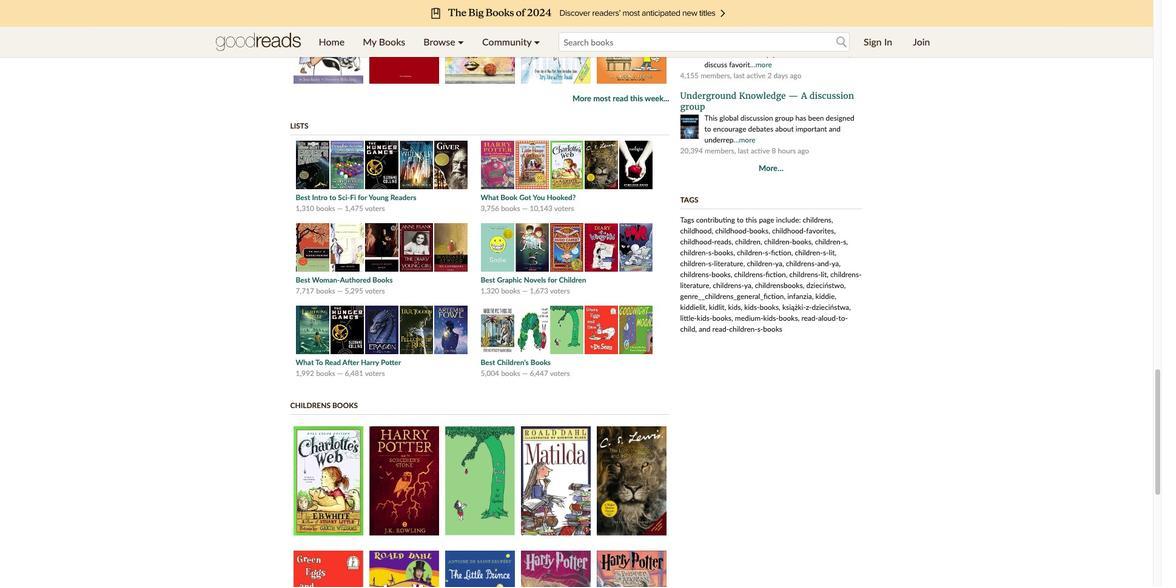 Task type: locate. For each thing, give the bounding box(es) containing it.
1 vertical spatial members,
[[701, 71, 732, 80]]

1 vertical spatial …more link
[[734, 135, 755, 144]]

0 horizontal spatial for
[[358, 193, 367, 202]]

menu
[[310, 27, 549, 57]]

read- down kidlit,
[[712, 324, 729, 333]]

infanzia,
[[787, 292, 814, 301]]

books, down the favorites,
[[792, 237, 813, 246]]

1 horizontal spatial the hunger games by suzanne collins image
[[365, 141, 398, 190]]

books, up medium-
[[760, 302, 780, 312]]

childhood-
[[715, 226, 749, 235], [772, 226, 806, 235], [680, 237, 714, 246]]

0 horizontal spatial great
[[680, 26, 703, 37]]

▾
[[458, 36, 464, 47], [534, 36, 540, 47]]

a
[[801, 90, 807, 101]]

lit,
[[829, 248, 837, 257], [821, 270, 828, 279]]

the most anticipated books of 2024 image
[[91, 0, 1062, 27]]

0 vertical spatial reads
[[765, 26, 790, 37]]

books, up the genre__childrens_general_fiction,
[[711, 270, 732, 279]]

middle up discover
[[794, 38, 816, 47]]

this global discussion group has been designed to encourage debates about important and underrep
[[704, 113, 854, 144]]

1 vertical spatial what
[[296, 358, 314, 367]]

last down encourage
[[738, 146, 749, 155]]

0 vertical spatial tags
[[680, 195, 698, 204]]

voters inside what book got you hooked? 3,756 books     —     10,143 voters
[[554, 204, 574, 213]]

active up 'great middle grade reads' link
[[732, 6, 751, 16]]

home
[[319, 36, 345, 47]]

2 left days
[[767, 71, 772, 80]]

1 horizontal spatial lit,
[[829, 248, 837, 257]]

to up the "children," on the right of the page
[[737, 215, 744, 224]]

2 ▾ from the left
[[534, 36, 540, 47]]

a wrinkle in time by madeleine l'engle image
[[399, 141, 433, 190]]

1,992
[[296, 369, 314, 378]]

2 horizontal spatial kids-
[[763, 313, 779, 322]]

childhood- down childhood,
[[680, 237, 714, 246]]

1 vertical spatial tags
[[680, 215, 694, 224]]

the hunger games by suzanne collins image up the young
[[365, 141, 398, 190]]

important
[[796, 124, 827, 133]]

books down graphic
[[501, 287, 520, 296]]

best inside best children's books 5,004 books     —     6,447 voters
[[481, 358, 495, 367]]

best up 1,320
[[481, 276, 495, 285]]

the lion, the witch and the wardrobe (chronicles of narnia, #1) image
[[596, 427, 666, 536]]

last up the great middle grade reads
[[719, 6, 730, 16]]

1 vertical spatial group
[[775, 113, 794, 122]]

books down medium-
[[763, 324, 782, 333]]

best children's books link
[[481, 358, 551, 367]]

0 vertical spatial …more link
[[750, 60, 772, 69]]

childhood- down include:
[[772, 226, 806, 235]]

…more link for middle
[[750, 60, 772, 69]]

1 vertical spatial middle
[[794, 38, 816, 47]]

books right authored
[[372, 276, 393, 285]]

voters inside best intro to sci-fi for young readers 1,310 books     —     1,475 voters
[[365, 204, 385, 213]]

harry potter and the prisoner of azkaban (harry potter, #3) image
[[596, 551, 666, 587]]

childrens,
[[803, 215, 833, 224]]

0 horizontal spatial reads
[[704, 49, 723, 58]]

middle
[[706, 26, 735, 37], [794, 38, 816, 47]]

3,756
[[481, 204, 499, 213]]

the lion, the witch and the wardrobe by c.s. lewis image
[[584, 141, 618, 190]]

1 horizontal spatial read-
[[801, 313, 818, 322]]

home link
[[310, 27, 354, 57]]

0 horizontal spatial read-
[[712, 324, 729, 333]]

childrens books link
[[290, 401, 358, 410]]

voters down the young
[[365, 204, 385, 213]]

jane eyre by charlotte brontë image
[[365, 223, 398, 272]]

0 vertical spatial what
[[481, 193, 499, 202]]

1 vertical spatial active
[[747, 71, 766, 80]]

last inside …more 20,394 members,       last active 8 hours ago
[[738, 146, 749, 155]]

artemis fowl by eoin colfer image
[[434, 306, 467, 354]]

1,310
[[296, 204, 314, 213]]

ago inside …more 20,394 members,       last active 8 hours ago
[[798, 146, 809, 155]]

twilight by stephenie meyer image
[[619, 141, 652, 190]]

for up 1,673
[[548, 276, 557, 285]]

and down designed
[[829, 124, 841, 133]]

to left sci-
[[329, 193, 336, 202]]

— down sci-
[[337, 204, 343, 213]]

active inside "…more 4,155 members,       last active 2 days ago"
[[747, 71, 766, 80]]

▾ inside community ▾ dropdown button
[[534, 36, 540, 47]]

for
[[358, 193, 367, 202], [548, 276, 557, 285]]

▾ for browse ▾
[[458, 36, 464, 47]]

kids- up medium-
[[744, 302, 760, 312]]

0 vertical spatial the hunger games by suzanne collins image
[[365, 141, 398, 190]]

1 horizontal spatial great
[[774, 38, 792, 47]]

reads up discuss
[[704, 49, 723, 58]]

books inside best children's books 5,004 books     —     6,447 voters
[[531, 358, 551, 367]]

last for middle
[[734, 71, 745, 80]]

great inside about the group great middle grade reads is here to help you discover new books, discuss favorit
[[774, 38, 792, 47]]

1 horizontal spatial discussion
[[810, 90, 854, 101]]

my
[[363, 36, 376, 47]]

▾ right browse
[[458, 36, 464, 47]]

0 horizontal spatial discussion
[[740, 113, 773, 122]]

2 horizontal spatial ya,
[[832, 259, 841, 268]]

middle inside about the group great middle grade reads is here to help you discover new books, discuss favorit
[[794, 38, 816, 47]]

— inside best intro to sci-fi for young readers 1,310 books     —     1,475 voters
[[337, 204, 343, 213]]

read-
[[801, 313, 818, 322], [712, 324, 729, 333]]

0 vertical spatial read-
[[801, 313, 818, 322]]

community ▾
[[482, 36, 540, 47]]

1 horizontal spatial grade
[[818, 38, 837, 47]]

this
[[630, 94, 643, 103], [746, 215, 757, 224]]

1 ▾ from the left
[[458, 36, 464, 47]]

0 vertical spatial and
[[829, 124, 841, 133]]

browse
[[423, 36, 455, 47]]

and
[[829, 124, 841, 133], [699, 324, 711, 333]]

this left page
[[746, 215, 757, 224]]

to down this
[[704, 124, 711, 133]]

0 vertical spatial grade
[[738, 26, 763, 37]]

2 vertical spatial ago
[[798, 146, 809, 155]]

group up "underground knowledge — a discussion group" "image"
[[680, 101, 705, 112]]

members, down underrep
[[705, 146, 736, 155]]

after
[[342, 358, 359, 367]]

kids- down kiddielit,
[[697, 313, 712, 322]]

…more inside …more 20,394 members,       last active 8 hours ago
[[734, 135, 755, 144]]

2 up search books "text field"
[[680, 6, 684, 16]]

books down children's
[[501, 369, 520, 378]]

— inside underground knowledge — a discussion group
[[788, 90, 799, 101]]

2 horizontal spatial 2
[[767, 71, 772, 80]]

— down read
[[337, 369, 343, 378]]

0 horizontal spatial the hunger games by suzanne collins image
[[330, 306, 364, 354]]

reads inside about the group great middle grade reads is here to help you discover new books, discuss favorit
[[704, 49, 723, 58]]

children's
[[497, 358, 529, 367]]

books down book
[[501, 204, 520, 213]]

s-
[[708, 248, 714, 257], [765, 248, 771, 257], [823, 248, 829, 257], [708, 259, 714, 268], [757, 324, 763, 333]]

…more 20,394 members,       last active 8 hours ago
[[680, 135, 809, 155]]

underground knowledge — a discussion group
[[680, 90, 854, 112]]

aloud-
[[818, 313, 838, 322]]

tags for tags contributing to this page include: childrens, childhood, childhood-books, childhood-favorites, childhood-reads, children, children-books, children-s, children-s-books, children-s-fiction, children-s-lit, children-s-literature, children-ya, childrens-and-ya, childrens-books, childrens-fiction, childrens-lit, childrens- literature, childrens-ya, childrensbooks, dzieciństwo, genre__childrens_general_fiction, infanzia, kiddie, kiddielit, kidlit, kids, kids-books, książki-z-dzieciństwa, little-kids-books, medium-kids-books, read-aloud-to- child, and read-children-s-books
[[680, 215, 694, 224]]

0 vertical spatial fiction,
[[771, 248, 793, 257]]

books inside best woman-authored books 7,717 books     —     5,295 voters
[[316, 287, 335, 296]]

this inside tags contributing to this page include: childrens, childhood, childhood-books, childhood-favorites, childhood-reads, children, children-books, children-s, children-s-books, children-s-fiction, children-s-lit, children-s-literature, children-ya, childrens-and-ya, childrens-books, childrens-fiction, childrens-lit, childrens- literature, childrens-ya, childrensbooks, dzieciństwo, genre__childrens_general_fiction, infanzia, kiddie, kiddielit, kidlit, kids, kids-books, książki-z-dzieciństwa, little-kids-books, medium-kids-books, read-aloud-to- child, and read-children-s-books
[[746, 215, 757, 224]]

books down woman-
[[316, 287, 335, 296]]

discussion up debates
[[740, 113, 773, 122]]

got
[[519, 193, 531, 202]]

ago right hours
[[798, 146, 809, 155]]

and inside this global discussion group has been designed to encourage debates about important and underrep
[[829, 124, 841, 133]]

1 horizontal spatial ▾
[[534, 36, 540, 47]]

designed
[[826, 113, 854, 122]]

…more inside "…more 4,155 members,       last active 2 days ago"
[[750, 60, 772, 69]]

best for best graphic novels for children 1,320 books     —     1,673 voters
[[481, 276, 495, 285]]

ya, up the genre__childrens_general_fiction,
[[744, 281, 753, 290]]

this for week...
[[630, 94, 643, 103]]

to inside best intro to sci-fi for young readers 1,310 books     —     1,475 voters
[[329, 193, 336, 202]]

…more 4,155 members,       last active 2 days ago
[[680, 60, 801, 80]]

2 vertical spatial last
[[738, 146, 749, 155]]

2 vertical spatial active
[[751, 146, 770, 155]]

s,
[[843, 237, 848, 246]]

books inside best children's books 5,004 books     —     6,447 voters
[[501, 369, 520, 378]]

members, down discuss
[[701, 71, 732, 80]]

active inside …more 20,394 members,       last active 8 hours ago
[[751, 146, 770, 155]]

literature, up kiddielit,
[[680, 281, 711, 290]]

1 vertical spatial and
[[699, 324, 711, 333]]

▾ inside browse ▾ popup button
[[458, 36, 464, 47]]

books, down reads,
[[714, 248, 735, 257]]

1 vertical spatial this
[[746, 215, 757, 224]]

0 vertical spatial great
[[680, 26, 703, 37]]

1 horizontal spatial reads
[[765, 26, 790, 37]]

1 vertical spatial great
[[774, 38, 792, 47]]

charlotte's web image
[[293, 427, 363, 536]]

what to read after harry potter 1,992 books     —     6,481 voters
[[296, 358, 401, 378]]

1 horizontal spatial group
[[775, 113, 794, 122]]

0 vertical spatial middle
[[706, 26, 735, 37]]

best inside best graphic novels for children 1,320 books     —     1,673 voters
[[481, 276, 495, 285]]

group inside underground knowledge — a discussion group
[[680, 101, 705, 112]]

…more link for knowledge
[[734, 135, 755, 144]]

knowledge
[[739, 90, 786, 101]]

…more
[[750, 60, 772, 69], [734, 135, 755, 144]]

voters right 5,295
[[365, 287, 385, 296]]

voters
[[365, 204, 385, 213], [554, 204, 574, 213], [365, 287, 385, 296], [550, 287, 570, 296], [365, 369, 385, 378], [550, 369, 570, 378]]

1 horizontal spatial middle
[[794, 38, 816, 47]]

2 vertical spatial members,
[[705, 146, 736, 155]]

books inside best intro to sci-fi for young readers 1,310 books     —     1,475 voters
[[316, 204, 335, 213]]

0 horizontal spatial this
[[630, 94, 643, 103]]

0 horizontal spatial ▾
[[458, 36, 464, 47]]

— inside what to read after harry potter 1,992 books     —     6,481 voters
[[337, 369, 343, 378]]

1 horizontal spatial literature,
[[714, 259, 745, 268]]

great up the you
[[774, 38, 792, 47]]

▾ right community
[[534, 36, 540, 47]]

1 vertical spatial lit,
[[821, 270, 828, 279]]

0 vertical spatial this
[[630, 94, 643, 103]]

…more link down encourage
[[734, 135, 755, 144]]

help
[[757, 49, 770, 58]]

active down "favorit"
[[747, 71, 766, 80]]

…more down encourage
[[734, 135, 755, 144]]

0 vertical spatial discussion
[[810, 90, 854, 101]]

reads up group
[[765, 26, 790, 37]]

underrep
[[704, 135, 734, 144]]

0 horizontal spatial and
[[699, 324, 711, 333]]

1 horizontal spatial what
[[481, 193, 499, 202]]

0 horizontal spatial ya,
[[744, 281, 753, 290]]

2 left months at the right
[[753, 6, 757, 16]]

ago for reads
[[790, 71, 801, 80]]

goodnight moon by margaret wise brown image
[[619, 306, 652, 354]]

best intro to sci-fi for young readers link
[[296, 193, 416, 202]]

voters inside what to read after harry potter 1,992 books     —     6,481 voters
[[365, 369, 385, 378]]

for right fi
[[358, 193, 367, 202]]

0 horizontal spatial literature,
[[680, 281, 711, 290]]

books, down page
[[749, 226, 770, 235]]

kids,
[[728, 302, 742, 312]]

book
[[500, 193, 517, 202]]

the very hungry caterpillar by eric carle image
[[515, 306, 549, 354]]

the hunger games by suzanne collins image up what to read after harry potter link
[[330, 306, 364, 354]]

1 tags from the top
[[680, 195, 698, 204]]

best up '7,717'
[[296, 276, 310, 285]]

members, up search for books to add to your shelves search box
[[686, 6, 717, 16]]

books inside what to read after harry potter 1,992 books     —     6,481 voters
[[316, 369, 335, 378]]

discuss
[[704, 60, 727, 69]]

books down "to"
[[316, 369, 335, 378]]

0 vertical spatial lit,
[[829, 248, 837, 257]]

members, inside "…more 4,155 members,       last active 2 days ago"
[[701, 71, 732, 80]]

more…
[[759, 163, 784, 173]]

best children's books 5,004 books     —     6,447 voters
[[481, 358, 570, 378]]

what inside what to read after harry potter 1,992 books     —     6,481 voters
[[296, 358, 314, 367]]

0 horizontal spatial group
[[680, 101, 705, 112]]

5,004
[[481, 369, 499, 378]]

active
[[732, 6, 751, 16], [747, 71, 766, 80], [751, 146, 770, 155]]

— down best graphic novels for children link
[[522, 287, 528, 296]]

last inside "…more 4,155 members,       last active 2 days ago"
[[734, 71, 745, 80]]

voters down the hooked?
[[554, 204, 574, 213]]

lit, up 'and-'
[[829, 248, 837, 257]]

best up 5,004
[[481, 358, 495, 367]]

…more down help
[[750, 60, 772, 69]]

voters right 6,447 at the bottom left
[[550, 369, 570, 378]]

group inside this global discussion group has been designed to encourage debates about important and underrep
[[775, 113, 794, 122]]

1 horizontal spatial and
[[829, 124, 841, 133]]

2 tags from the top
[[680, 215, 694, 224]]

green eggs and ham by dr. seuss image
[[584, 306, 618, 354]]

hours
[[778, 146, 796, 155]]

literature, down reads,
[[714, 259, 745, 268]]

to kill a mockingbird by harper lee image
[[296, 223, 329, 272]]

— down best woman-authored books link
[[337, 287, 343, 296]]

last down "favorit"
[[734, 71, 745, 80]]

harry potter and the chamber of secrets (harry potter, #2) image
[[521, 551, 590, 587]]

books, down książki- at the right
[[779, 313, 800, 322]]

books, right new
[[829, 49, 850, 58]]

and right child, at the right of page
[[699, 324, 711, 333]]

best up the 1,310
[[296, 193, 310, 202]]

…more link down help
[[750, 60, 772, 69]]

this right read
[[630, 94, 643, 103]]

ago inside "…more 4,155 members,       last active 2 days ago"
[[790, 71, 801, 80]]

kids- down childrensbooks,
[[763, 313, 779, 322]]

best
[[296, 193, 310, 202], [296, 276, 310, 285], [481, 276, 495, 285], [481, 358, 495, 367]]

active left 8
[[751, 146, 770, 155]]

1 vertical spatial reads
[[704, 49, 723, 58]]

to inside this global discussion group has been designed to encourage debates about important and underrep
[[704, 124, 711, 133]]

1 vertical spatial grade
[[818, 38, 837, 47]]

1 vertical spatial ago
[[790, 71, 801, 80]]

1 vertical spatial …more
[[734, 135, 755, 144]]

ago right months at the right
[[785, 6, 797, 16]]

lit, down 'and-'
[[821, 270, 828, 279]]

voters down children
[[550, 287, 570, 296]]

what book got you hooked? link
[[481, 193, 576, 202]]

discussion up designed
[[810, 90, 854, 101]]

middle up about
[[706, 26, 735, 37]]

ya, up childrensbooks,
[[775, 259, 784, 268]]

books
[[316, 204, 335, 213], [501, 204, 520, 213], [316, 287, 335, 296], [501, 287, 520, 296], [763, 324, 782, 333], [316, 369, 335, 378], [501, 369, 520, 378]]

great up great middle grade reads image
[[680, 26, 703, 37]]

books up 6,447 at the bottom left
[[531, 358, 551, 367]]

childrens
[[290, 401, 331, 410]]

1 horizontal spatial for
[[548, 276, 557, 285]]

sign in
[[864, 36, 892, 47]]

0 vertical spatial members,
[[686, 6, 717, 16]]

the hunger games by suzanne collins image
[[365, 141, 398, 190], [330, 306, 364, 354]]

join
[[913, 36, 930, 47]]

active for middle
[[747, 71, 766, 80]]

best inside best intro to sci-fi for young readers 1,310 books     —     1,475 voters
[[296, 193, 310, 202]]

0 vertical spatial group
[[680, 101, 705, 112]]

1 horizontal spatial this
[[746, 215, 757, 224]]

books inside best graphic novels for children 1,320 books     —     1,673 voters
[[501, 287, 520, 296]]

members, inside …more 20,394 members,       last active 8 hours ago
[[705, 146, 736, 155]]

grade up new
[[818, 38, 837, 47]]

tags
[[680, 195, 698, 204], [680, 215, 694, 224]]

tags inside tags contributing to this page include: childrens, childhood, childhood-books, childhood-favorites, childhood-reads, children, children-books, children-s, children-s-books, children-s-fiction, children-s-lit, children-s-literature, children-ya, childrens-and-ya, childrens-books, childrens-fiction, childrens-lit, childrens- literature, childrens-ya, childrensbooks, dzieciństwo, genre__childrens_general_fiction, infanzia, kiddie, kiddielit, kidlit, kids, kids-books, książki-z-dzieciństwa, little-kids-books, medium-kids-books, read-aloud-to- child, and read-children-s-books
[[680, 215, 694, 224]]

what up 1,992
[[296, 358, 314, 367]]

to
[[748, 49, 755, 58], [704, 124, 711, 133], [329, 193, 336, 202], [737, 215, 744, 224]]

1 horizontal spatial 2
[[753, 6, 757, 16]]

— left a
[[788, 90, 799, 101]]

childhood- up reads,
[[715, 226, 749, 235]]

group up about
[[775, 113, 794, 122]]

7,717
[[296, 287, 314, 296]]

to left help
[[748, 49, 755, 58]]

1 vertical spatial discussion
[[740, 113, 773, 122]]

members, for underground
[[705, 146, 736, 155]]

— left 6,447 at the bottom left
[[522, 369, 528, 378]]

— down got
[[522, 204, 528, 213]]

childrensbooks,
[[755, 281, 804, 290]]

ago right days
[[790, 71, 801, 80]]

0 vertical spatial for
[[358, 193, 367, 202]]

books down intro
[[316, 204, 335, 213]]

best for best children's books 5,004 books     —     6,447 voters
[[481, 358, 495, 367]]

ya, up dzieciństwo,
[[832, 259, 841, 268]]

…more for middle
[[750, 60, 772, 69]]

read- down z-
[[801, 313, 818, 322]]

contributing
[[696, 215, 735, 224]]

voters down harry
[[365, 369, 385, 378]]

grade up group
[[738, 26, 763, 37]]

0 vertical spatial …more
[[750, 60, 772, 69]]

lists
[[290, 122, 308, 131]]

what inside what book got you hooked? 3,756 books     —     10,143 voters
[[481, 193, 499, 202]]

1 horizontal spatial kids-
[[744, 302, 760, 312]]

0 horizontal spatial what
[[296, 358, 314, 367]]

books, inside about the group great middle grade reads is here to help you discover new books, discuss favorit
[[829, 49, 850, 58]]

diary of a wimpy kid by jeff kinney image
[[584, 223, 618, 272]]

—
[[788, 90, 799, 101], [337, 204, 343, 213], [522, 204, 528, 213], [337, 287, 343, 296], [522, 287, 528, 296], [337, 369, 343, 378], [522, 369, 528, 378]]

remember us image
[[445, 0, 515, 84]]

new
[[814, 49, 828, 58]]

what for what to read after harry potter 1,992 books     —     6,481 voters
[[296, 358, 314, 367]]

the giver by lois lowry image
[[434, 141, 467, 190]]

what up 3,756
[[481, 193, 499, 202]]

1 vertical spatial last
[[734, 71, 745, 80]]

smile by raina telgemeier image
[[481, 223, 514, 272]]

months
[[759, 6, 783, 16]]

henry, like always image
[[293, 0, 363, 84]]

tags for tags
[[680, 195, 698, 204]]

5,295
[[345, 287, 363, 296]]

1 vertical spatial for
[[548, 276, 557, 285]]

książki-
[[782, 302, 806, 312]]

great
[[680, 26, 703, 37], [774, 38, 792, 47]]

has
[[795, 113, 806, 122]]

best inside best woman-authored books 7,717 books     —     5,295 voters
[[296, 276, 310, 285]]



Task type: vqa. For each thing, say whether or not it's contained in the screenshot.
Search Box
no



Task type: describe. For each thing, give the bounding box(es) containing it.
1,320
[[481, 287, 499, 296]]

discussion inside underground knowledge — a discussion group
[[810, 90, 854, 101]]

kiddielit,
[[680, 302, 707, 312]]

best woman-authored books link
[[296, 276, 393, 285]]

little house on the prairie by laura ingalls wilder image
[[515, 141, 549, 190]]

books inside best woman-authored books 7,717 books     —     5,295 voters
[[372, 276, 393, 285]]

the giving tree by shel silverstein image
[[550, 306, 583, 354]]

z-
[[806, 302, 812, 312]]

ender's game by orson scott card image
[[296, 141, 329, 190]]

6,481
[[345, 369, 363, 378]]

best for best intro to sci-fi for young readers 1,310 books     —     1,475 voters
[[296, 193, 310, 202]]

dzieciństwo,
[[806, 281, 846, 290]]

books, down kidlit,
[[712, 313, 733, 322]]

8
[[772, 146, 776, 155]]

1 vertical spatial the hunger games by suzanne collins image
[[330, 306, 364, 354]]

— inside best woman-authored books 7,717 books     —     5,295 voters
[[337, 287, 343, 296]]

tags contributing to this page include: childrens, childhood, childhood-books, childhood-favorites, childhood-reads, children, children-books, children-s, children-s-books, children-s-fiction, children-s-lit, children-s-literature, children-ya, childrens-and-ya, childrens-books, childrens-fiction, childrens-lit, childrens- literature, childrens-ya, childrensbooks, dzieciństwo, genre__childrens_general_fiction, infanzia, kiddie, kiddielit, kidlit, kids, kids-books, książki-z-dzieciństwa, little-kids-books, medium-kids-books, read-aloud-to- child, and read-children-s-books
[[680, 215, 862, 333]]

members, for great
[[701, 71, 732, 80]]

the little prince image
[[445, 551, 515, 587]]

— inside what book got you hooked? 3,756 books     —     10,143 voters
[[522, 204, 528, 213]]

0 horizontal spatial 2
[[680, 6, 684, 16]]

fi
[[350, 193, 356, 202]]

global
[[719, 113, 739, 122]]

the hitchhiker's guide to the galaxy by douglas adams image
[[330, 141, 364, 190]]

encourage
[[713, 124, 746, 133]]

last for knowledge
[[738, 146, 749, 155]]

harry potter and the philosopher's stone by j.k. rowling image
[[481, 141, 514, 190]]

sci-
[[338, 193, 350, 202]]

this for page
[[746, 215, 757, 224]]

the great eggscape! image
[[521, 0, 590, 84]]

for inside best graphic novels for children 1,320 books     —     1,673 voters
[[548, 276, 557, 285]]

— inside best children's books 5,004 books     —     6,447 voters
[[522, 369, 528, 378]]

the stonekeeper by kazu kibuishi image
[[515, 223, 549, 272]]

voters inside best children's books 5,004 books     —     6,447 voters
[[550, 369, 570, 378]]

browse ▾ button
[[414, 27, 473, 57]]

the lightning thief by rick riordan image
[[296, 306, 329, 354]]

0 horizontal spatial childhood-
[[680, 237, 714, 246]]

discussion inside this global discussion group has been designed to encourage debates about important and underrep
[[740, 113, 773, 122]]

children,
[[735, 237, 762, 246]]

best graphic novels for children link
[[481, 276, 586, 285]]

dzieciństwa,
[[812, 302, 851, 312]]

this
[[704, 113, 718, 122]]

medium-
[[735, 313, 763, 322]]

about
[[704, 38, 729, 47]]

lists link
[[290, 122, 308, 131]]

authored
[[340, 276, 371, 285]]

woman-
[[312, 276, 340, 285]]

great middle grade reads link
[[680, 26, 790, 37]]

read
[[613, 94, 628, 103]]

0 vertical spatial last
[[719, 6, 730, 16]]

sign in link
[[855, 27, 901, 57]]

favorites,
[[806, 226, 836, 235]]

voters inside best graphic novels for children 1,320 books     —     1,673 voters
[[550, 287, 570, 296]]

more… link
[[680, 162, 862, 173]]

1 vertical spatial literature,
[[680, 281, 711, 290]]

to inside tags contributing to this page include: childrens, childhood, childhood-books, childhood-favorites, childhood-reads, children, children-books, children-s, children-s-books, children-s-fiction, children-s-lit, children-s-literature, children-ya, childrens-and-ya, childrens-books, childrens-fiction, childrens-lit, childrens- literature, childrens-ya, childrensbooks, dzieciństwo, genre__childrens_general_fiction, infanzia, kiddie, kiddielit, kidlit, kids, kids-books, książki-z-dzieciństwa, little-kids-books, medium-kids-books, read-aloud-to- child, and read-children-s-books
[[737, 215, 744, 224]]

stargate - en julefortelling image
[[369, 0, 439, 84]]

books inside tags contributing to this page include: childrens, childhood, childhood-books, childhood-favorites, childhood-reads, children, children-books, children-s, children-s-books, children-s-fiction, children-s-lit, children-s-literature, children-ya, childrens-and-ya, childrens-books, childrens-fiction, childrens-lit, childrens- literature, childrens-ya, childrensbooks, dzieciństwo, genre__childrens_general_fiction, infanzia, kiddie, kiddielit, kidlit, kids, kids-books, książki-z-dzieciństwa, little-kids-books, medium-kids-books, read-aloud-to- child, and read-children-s-books
[[763, 324, 782, 333]]

underground
[[680, 90, 736, 101]]

ago for a
[[798, 146, 809, 155]]

my books link
[[354, 27, 414, 57]]

in
[[884, 36, 892, 47]]

underground knowledge — a discussion group image
[[680, 114, 698, 139]]

what book got you hooked? 3,756 books     —     10,143 voters
[[481, 193, 576, 213]]

6,447
[[530, 369, 548, 378]]

eragon by christopher paolini image
[[365, 306, 398, 354]]

best for best woman-authored books 7,717 books     —     5,295 voters
[[296, 276, 310, 285]]

active for knowledge
[[751, 146, 770, 155]]

books right my
[[379, 36, 405, 47]]

Search books text field
[[558, 32, 850, 52]]

what for what book got you hooked? 3,756 books     —     10,143 voters
[[481, 193, 499, 202]]

community ▾ button
[[473, 27, 549, 57]]

page
[[759, 215, 774, 224]]

to
[[315, 358, 323, 367]]

the handmaid's tale by margaret atwood image
[[434, 223, 467, 272]]

sign
[[864, 36, 882, 47]]

young
[[369, 193, 389, 202]]

0 horizontal spatial lit,
[[821, 270, 828, 279]]

week...
[[645, 94, 669, 103]]

is
[[725, 49, 730, 58]]

harry potter and the sorcerer's stone (harry potter, #1) image
[[369, 427, 439, 536]]

and-
[[817, 259, 832, 268]]

where the wild things are by maurice sendak image
[[481, 306, 514, 354]]

big nate: the gerbil ate my homework image
[[596, 0, 666, 84]]

childrens books
[[290, 401, 358, 410]]

about
[[775, 124, 794, 133]]

charlotte's web by e.b. white image
[[550, 141, 583, 190]]

been
[[808, 113, 824, 122]]

0 horizontal spatial kids-
[[697, 313, 712, 322]]

children
[[559, 276, 586, 285]]

most
[[593, 94, 611, 103]]

pride and prejudice by jane austen image
[[330, 223, 364, 272]]

0 horizontal spatial grade
[[738, 26, 763, 37]]

the diary of a young girl by anne frank image
[[399, 223, 433, 272]]

for inside best intro to sci-fi for young readers 1,310 books     —     1,475 voters
[[358, 193, 367, 202]]

1 vertical spatial fiction,
[[766, 270, 787, 279]]

group
[[747, 38, 772, 47]]

best graphic novels for children 1,320 books     —     1,673 voters
[[481, 276, 586, 296]]

menu containing home
[[310, 27, 549, 57]]

and inside tags contributing to this page include: childrens, childhood, childhood-books, childhood-favorites, childhood-reads, children, children-books, children-s, children-s-books, children-s-fiction, children-s-lit, children-s-literature, children-ya, childrens-and-ya, childrens-books, childrens-fiction, childrens-lit, childrens- literature, childrens-ya, childrensbooks, dzieciństwo, genre__childrens_general_fiction, infanzia, kiddie, kiddielit, kidlit, kids, kids-books, książki-z-dzieciństwa, little-kids-books, medium-kids-books, read-aloud-to- child, and read-children-s-books
[[699, 324, 711, 333]]

little-
[[680, 313, 697, 322]]

favorit
[[729, 60, 750, 69]]

here
[[732, 49, 746, 58]]

best woman-authored books 7,717 books     —     5,295 voters
[[296, 276, 393, 296]]

green eggs and ham image
[[293, 551, 363, 587]]

books inside what book got you hooked? 3,756 books     —     10,143 voters
[[501, 204, 520, 213]]

intro
[[312, 193, 328, 202]]

kidlit,
[[709, 302, 726, 312]]

the giving tree image
[[445, 427, 515, 536]]

grade inside about the group great middle grade reads is here to help you discover new books, discuss favorit
[[818, 38, 837, 47]]

Search for books to add to your shelves search field
[[558, 32, 850, 52]]

childhood,
[[680, 226, 713, 235]]

reads,
[[714, 237, 733, 246]]

charlie and the chocolate factory (charlie bucket, #1) image
[[369, 551, 439, 587]]

child,
[[680, 324, 697, 333]]

1,475
[[345, 204, 363, 213]]

…more for knowledge
[[734, 135, 755, 144]]

1 vertical spatial read-
[[712, 324, 729, 333]]

to inside about the group great middle grade reads is here to help you discover new books, discuss favorit
[[748, 49, 755, 58]]

2 members,       last active 2 months ago
[[680, 6, 797, 16]]

readers
[[390, 193, 416, 202]]

community
[[482, 36, 531, 47]]

0 vertical spatial literature,
[[714, 259, 745, 268]]

days
[[774, 71, 788, 80]]

0 horizontal spatial middle
[[706, 26, 735, 37]]

1 horizontal spatial ya,
[[775, 259, 784, 268]]

debates
[[748, 124, 773, 133]]

▾ for community ▾
[[534, 36, 540, 47]]

2 inside "…more 4,155 members,       last active 2 days ago"
[[767, 71, 772, 80]]

join link
[[904, 27, 939, 57]]

2 horizontal spatial childhood-
[[772, 226, 806, 235]]

20,394
[[680, 146, 703, 155]]

underground knowledge — a discussion group link
[[680, 90, 856, 112]]

— inside best graphic novels for children 1,320 books     —     1,673 voters
[[522, 287, 528, 296]]

best intro to sci-fi for young readers 1,310 books     —     1,475 voters
[[296, 193, 416, 213]]

10,143
[[530, 204, 552, 213]]

the invention of hugo cabret by brian selznick image
[[550, 223, 583, 272]]

0 vertical spatial ago
[[785, 6, 797, 16]]

1 horizontal spatial childhood-
[[715, 226, 749, 235]]

books down 6,481
[[332, 401, 358, 410]]

the fellowship of the ring by j.r.r. tolkien image
[[399, 306, 433, 354]]

to-
[[838, 313, 848, 322]]

great middle grade reads
[[680, 26, 790, 37]]

0 vertical spatial active
[[732, 6, 751, 16]]

more most read this week... link
[[572, 94, 669, 103]]

the
[[731, 38, 745, 47]]

bone, vol. 1 by jeff smith image
[[619, 223, 652, 272]]

great middle grade reads image
[[680, 39, 698, 57]]

you
[[533, 193, 545, 202]]

matilda image
[[521, 427, 590, 536]]

voters inside best woman-authored books 7,717 books     —     5,295 voters
[[365, 287, 385, 296]]

4,155
[[680, 71, 699, 80]]



